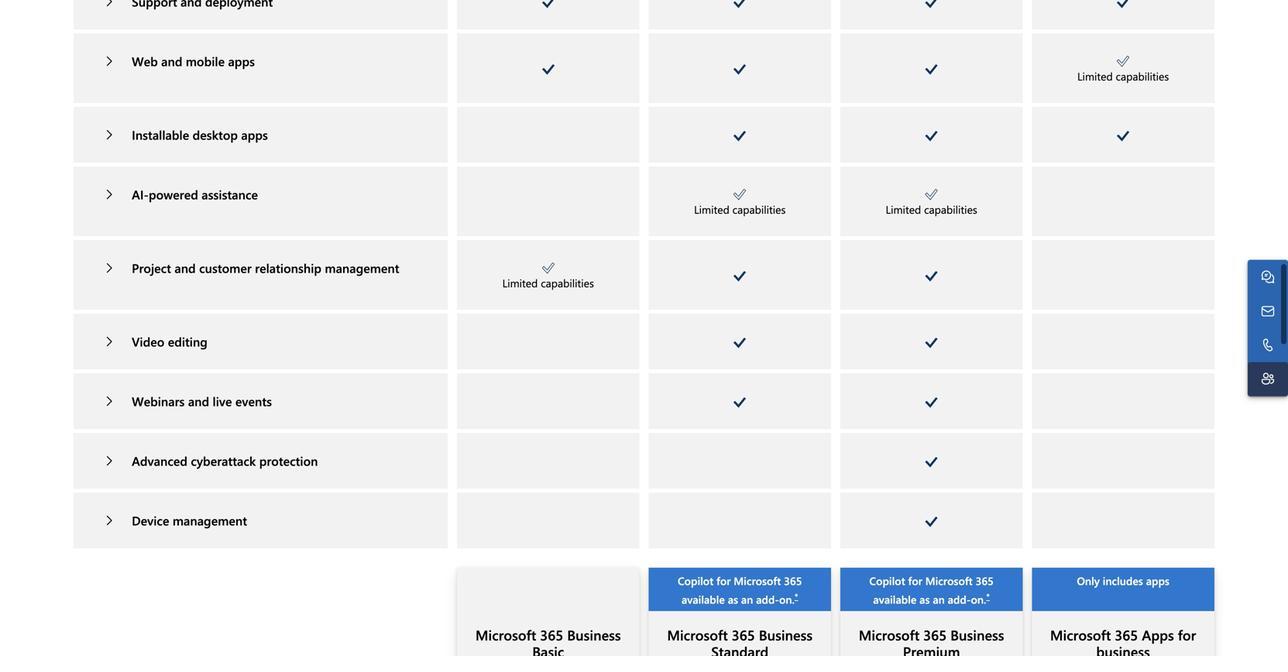 Task type: describe. For each thing, give the bounding box(es) containing it.
standard
[[711, 642, 769, 656]]

add- for premium
[[948, 592, 971, 606]]

and for web
[[161, 53, 182, 69]]

available for standard
[[682, 592, 725, 606]]

2 horizontal spatial partially included image
[[1117, 56, 1130, 67]]

and for project
[[175, 259, 196, 276]]

business for standard
[[759, 625, 813, 644]]

as for premium
[[920, 592, 930, 606]]

an for standard
[[741, 592, 753, 606]]

video
[[132, 333, 164, 350]]

microsoft 365 business basic
[[476, 625, 621, 656]]

assistance
[[202, 186, 258, 202]]

apps
[[1142, 625, 1174, 644]]

0 vertical spatial management
[[325, 259, 399, 276]]

an for premium
[[933, 592, 945, 606]]

premium
[[903, 642, 960, 656]]

installable desktop apps
[[132, 126, 268, 143]]

relationship
[[255, 259, 322, 276]]

web
[[132, 53, 158, 69]]

cyberattack
[[191, 452, 256, 469]]

365 for microsoft 365 business basic
[[540, 625, 564, 644]]

for for standard
[[717, 574, 731, 588]]

mobile
[[186, 53, 225, 69]]

partially included image
[[542, 263, 555, 274]]

device management
[[132, 512, 247, 529]]

advanced
[[132, 452, 187, 469]]

* link for microsoft 365 business premium
[[987, 591, 990, 602]]

advanced cyberattack protection
[[132, 452, 318, 469]]

0 horizontal spatial partially included image
[[734, 189, 746, 200]]

protection
[[259, 452, 318, 469]]

copilot for microsoft 365 available as an add-on. * for premium
[[870, 574, 994, 606]]

includes
[[1103, 574, 1143, 588]]

as for standard
[[728, 592, 738, 606]]

1 horizontal spatial partially included image
[[926, 189, 938, 200]]

live
[[213, 393, 232, 409]]

0 vertical spatial apps
[[228, 53, 255, 69]]

customer
[[199, 259, 252, 276]]

microsoft for microsoft 365 business basic
[[476, 625, 536, 644]]

desktop
[[193, 126, 238, 143]]



Task type: locate. For each thing, give the bounding box(es) containing it.
1 on. from the left
[[779, 592, 795, 606]]

installable
[[132, 126, 189, 143]]

on.
[[779, 592, 795, 606], [971, 592, 987, 606]]

0 horizontal spatial as
[[728, 592, 738, 606]]

copilot for microsoft 365 available as an add-on. * for standard
[[678, 574, 802, 606]]

management
[[325, 259, 399, 276], [173, 512, 247, 529]]

2 vertical spatial and
[[188, 393, 209, 409]]

webinars
[[132, 393, 185, 409]]

copilot for microsoft 365 available as an add-on. *
[[678, 574, 802, 606], [870, 574, 994, 606]]

apps for only includes apps
[[1146, 574, 1170, 588]]

1 copilot for microsoft 365 available as an add-on. * from the left
[[678, 574, 802, 606]]

add- up microsoft 365 business premium
[[948, 592, 971, 606]]

microsoft for microsoft 365 apps for business
[[1051, 625, 1111, 644]]

2 as from the left
[[920, 592, 930, 606]]

microsoft 365 apps for business
[[1051, 625, 1197, 656]]

ai-powered assistance
[[132, 186, 258, 202]]

0 horizontal spatial business
[[567, 625, 621, 644]]

on. for microsoft 365 business premium
[[971, 592, 987, 606]]

* link
[[795, 591, 798, 602], [987, 591, 990, 602]]

0 horizontal spatial available
[[682, 592, 725, 606]]

2 available from the left
[[874, 592, 917, 606]]

events
[[235, 393, 272, 409]]

3 business from the left
[[951, 625, 1005, 644]]

0 horizontal spatial *
[[795, 591, 798, 602]]

microsoft inside microsoft 365 business basic
[[476, 625, 536, 644]]

2 vertical spatial apps
[[1146, 574, 1170, 588]]

only
[[1077, 574, 1100, 588]]

0 horizontal spatial an
[[741, 592, 753, 606]]

365 inside microsoft 365 apps for business
[[1115, 625, 1138, 644]]

business for basic
[[567, 625, 621, 644]]

* up microsoft 365 business premium
[[987, 591, 990, 602]]

project
[[132, 259, 171, 276]]

* for microsoft 365 business standard
[[795, 591, 798, 602]]

partially included image
[[1117, 56, 1130, 67], [734, 189, 746, 200], [926, 189, 938, 200]]

1 copilot from the left
[[678, 574, 714, 588]]

business inside microsoft 365 business premium
[[951, 625, 1005, 644]]

apps right mobile
[[228, 53, 255, 69]]

1 horizontal spatial for
[[908, 574, 923, 588]]

copilot up microsoft 365 business premium
[[870, 574, 905, 588]]

microsoft
[[734, 574, 781, 588], [926, 574, 973, 588], [476, 625, 536, 644], [667, 625, 728, 644], [859, 625, 920, 644], [1051, 625, 1111, 644]]

included image
[[542, 0, 555, 8], [734, 0, 746, 8], [926, 0, 938, 8], [926, 64, 938, 75], [734, 131, 746, 142], [926, 131, 938, 142], [926, 338, 938, 348], [926, 457, 938, 468]]

* up microsoft 365 business standard
[[795, 591, 798, 602]]

365 inside microsoft 365 business basic
[[540, 625, 564, 644]]

2 * link from the left
[[987, 591, 990, 602]]

1 horizontal spatial on.
[[971, 592, 987, 606]]

and
[[161, 53, 182, 69], [175, 259, 196, 276], [188, 393, 209, 409]]

only includes apps
[[1077, 574, 1170, 588]]

1 as from the left
[[728, 592, 738, 606]]

basic
[[532, 642, 564, 656]]

as up microsoft 365 business premium
[[920, 592, 930, 606]]

1 * link from the left
[[795, 591, 798, 602]]

video editing
[[132, 333, 209, 350]]

powered
[[149, 186, 198, 202]]

add- for standard
[[756, 592, 779, 606]]

* link up microsoft 365 business premium
[[987, 591, 990, 602]]

available up microsoft 365 business premium
[[874, 592, 917, 606]]

2 business from the left
[[759, 625, 813, 644]]

apps right includes
[[1146, 574, 1170, 588]]

add- up microsoft 365 business standard
[[756, 592, 779, 606]]

and left the "live"
[[188, 393, 209, 409]]

copilot for microsoft 365 business standard
[[678, 574, 714, 588]]

available for premium
[[874, 592, 917, 606]]

1 horizontal spatial copilot
[[870, 574, 905, 588]]

2 an from the left
[[933, 592, 945, 606]]

on. for microsoft 365 business standard
[[779, 592, 795, 606]]

microsoft inside microsoft 365 business premium
[[859, 625, 920, 644]]

capabilities
[[1116, 69, 1169, 83], [733, 202, 786, 216], [924, 202, 978, 216], [541, 276, 594, 290]]

1 available from the left
[[682, 592, 725, 606]]

an up microsoft 365 business standard
[[741, 592, 753, 606]]

365 for microsoft 365 apps for business
[[1115, 625, 1138, 644]]

webinars and live events
[[132, 393, 272, 409]]

copilot for microsoft 365 business premium
[[870, 574, 905, 588]]

1 business from the left
[[567, 625, 621, 644]]

* for microsoft 365 business premium
[[987, 591, 990, 602]]

and right project
[[175, 259, 196, 276]]

0 horizontal spatial management
[[173, 512, 247, 529]]

available up microsoft 365 business standard
[[682, 592, 725, 606]]

1 horizontal spatial copilot for microsoft 365 available as an add-on. *
[[870, 574, 994, 606]]

copilot for microsoft 365 available as an add-on. * up microsoft 365 business standard
[[678, 574, 802, 606]]

web and mobile apps
[[132, 53, 255, 69]]

1 horizontal spatial add-
[[948, 592, 971, 606]]

1 vertical spatial apps
[[241, 126, 268, 143]]

project and customer relationship management
[[132, 259, 399, 276]]

2 copilot for microsoft 365 available as an add-on. * from the left
[[870, 574, 994, 606]]

microsoft inside microsoft 365 apps for business
[[1051, 625, 1111, 644]]

2 horizontal spatial for
[[1178, 625, 1197, 644]]

business for premium
[[951, 625, 1005, 644]]

0 horizontal spatial copilot for microsoft 365 available as an add-on. *
[[678, 574, 802, 606]]

microsoft 365 business standard
[[667, 625, 813, 656]]

management right device
[[173, 512, 247, 529]]

2 add- from the left
[[948, 592, 971, 606]]

business
[[567, 625, 621, 644], [759, 625, 813, 644], [951, 625, 1005, 644]]

microsoft 365 business premium
[[859, 625, 1005, 656]]

microsoft inside microsoft 365 business standard
[[667, 625, 728, 644]]

365 for microsoft 365 business standard
[[732, 625, 755, 644]]

add-
[[756, 592, 779, 606], [948, 592, 971, 606]]

1 horizontal spatial an
[[933, 592, 945, 606]]

on. up microsoft 365 business standard
[[779, 592, 795, 606]]

microsoft for microsoft 365 business standard
[[667, 625, 728, 644]]

business
[[1097, 642, 1150, 656]]

1 horizontal spatial available
[[874, 592, 917, 606]]

apps for installable desktop apps
[[241, 126, 268, 143]]

0 horizontal spatial * link
[[795, 591, 798, 602]]

apps
[[228, 53, 255, 69], [241, 126, 268, 143], [1146, 574, 1170, 588]]

* link for microsoft 365 business standard
[[795, 591, 798, 602]]

2 * from the left
[[987, 591, 990, 602]]

for up microsoft 365 business standard
[[717, 574, 731, 588]]

on. up microsoft 365 business premium
[[971, 592, 987, 606]]

0 horizontal spatial add-
[[756, 592, 779, 606]]

1 horizontal spatial business
[[759, 625, 813, 644]]

for
[[717, 574, 731, 588], [908, 574, 923, 588], [1178, 625, 1197, 644]]

365 inside microsoft 365 business standard
[[732, 625, 755, 644]]

microsoft for microsoft 365 business premium
[[859, 625, 920, 644]]

limited
[[1078, 69, 1113, 83], [694, 202, 730, 216], [886, 202, 921, 216], [503, 276, 538, 290]]

1 add- from the left
[[756, 592, 779, 606]]

*
[[795, 591, 798, 602], [987, 591, 990, 602]]

copilot
[[678, 574, 714, 588], [870, 574, 905, 588]]

an
[[741, 592, 753, 606], [933, 592, 945, 606]]

1 horizontal spatial as
[[920, 592, 930, 606]]

device
[[132, 512, 169, 529]]

copilot up microsoft 365 business standard
[[678, 574, 714, 588]]

1 * from the left
[[795, 591, 798, 602]]

business inside microsoft 365 business standard
[[759, 625, 813, 644]]

as
[[728, 592, 738, 606], [920, 592, 930, 606]]

2 copilot from the left
[[870, 574, 905, 588]]

and for webinars
[[188, 393, 209, 409]]

0 horizontal spatial copilot
[[678, 574, 714, 588]]

limited capabilities
[[1078, 69, 1169, 83], [694, 202, 786, 216], [886, 202, 978, 216], [503, 276, 594, 290]]

1 an from the left
[[741, 592, 753, 606]]

0 horizontal spatial for
[[717, 574, 731, 588]]

available
[[682, 592, 725, 606], [874, 592, 917, 606]]

an up microsoft 365 business premium
[[933, 592, 945, 606]]

* link up microsoft 365 business standard
[[795, 591, 798, 602]]

1 horizontal spatial *
[[987, 591, 990, 602]]

included image
[[1117, 0, 1130, 8], [542, 64, 555, 75], [734, 64, 746, 75], [1117, 131, 1130, 142], [734, 271, 746, 282], [926, 271, 938, 282], [734, 338, 746, 348], [734, 397, 746, 408], [926, 397, 938, 408], [926, 517, 938, 527]]

2 on. from the left
[[971, 592, 987, 606]]

0 vertical spatial and
[[161, 53, 182, 69]]

business inside microsoft 365 business basic
[[567, 625, 621, 644]]

as up microsoft 365 business standard
[[728, 592, 738, 606]]

for up microsoft 365 business premium
[[908, 574, 923, 588]]

management right relationship
[[325, 259, 399, 276]]

for inside microsoft 365 apps for business
[[1178, 625, 1197, 644]]

365
[[784, 574, 802, 588], [976, 574, 994, 588], [540, 625, 564, 644], [732, 625, 755, 644], [924, 625, 947, 644], [1115, 625, 1138, 644]]

editing
[[168, 333, 208, 350]]

1 horizontal spatial management
[[325, 259, 399, 276]]

0 horizontal spatial on.
[[779, 592, 795, 606]]

copilot for microsoft 365 available as an add-on. * up microsoft 365 business premium
[[870, 574, 994, 606]]

365 for microsoft 365 business premium
[[924, 625, 947, 644]]

365 inside microsoft 365 business premium
[[924, 625, 947, 644]]

1 vertical spatial and
[[175, 259, 196, 276]]

1 vertical spatial management
[[173, 512, 247, 529]]

for for premium
[[908, 574, 923, 588]]

apps right desktop
[[241, 126, 268, 143]]

ai-
[[132, 186, 149, 202]]

2 horizontal spatial business
[[951, 625, 1005, 644]]

1 horizontal spatial * link
[[987, 591, 990, 602]]

for right "apps"
[[1178, 625, 1197, 644]]

and right web
[[161, 53, 182, 69]]



Task type: vqa. For each thing, say whether or not it's contained in the screenshot.
Device management
yes



